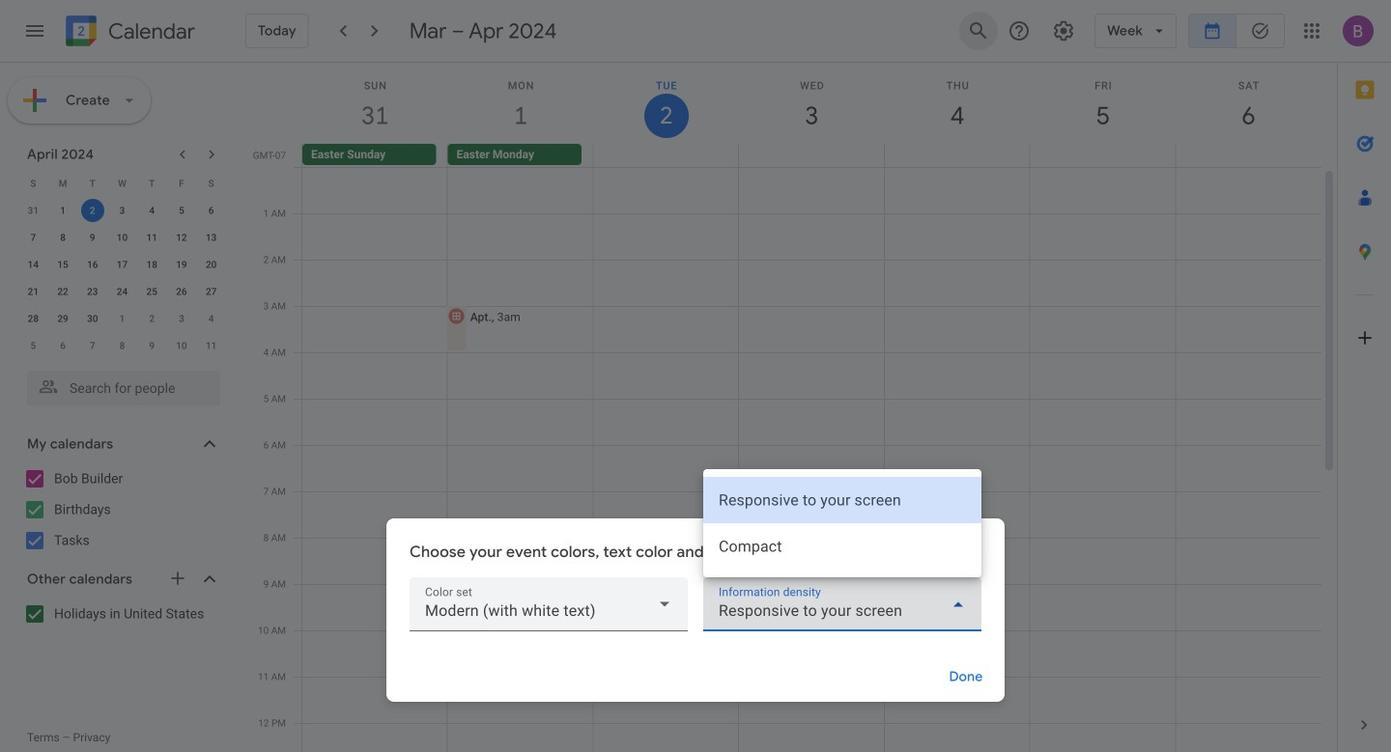 Task type: locate. For each thing, give the bounding box(es) containing it.
may 9 element
[[140, 334, 163, 357]]

28 element
[[22, 307, 45, 330]]

dialog
[[386, 470, 1005, 702]]

support image
[[1008, 19, 1031, 43]]

main drawer image
[[23, 19, 46, 43]]

15 element
[[51, 253, 74, 276]]

9 element
[[81, 226, 104, 249]]

22 element
[[51, 280, 74, 303]]

17 element
[[111, 253, 134, 276]]

11 element
[[140, 226, 163, 249]]

may 7 element
[[81, 334, 104, 357]]

1 option from the top
[[703, 477, 982, 524]]

may 4 element
[[200, 307, 223, 330]]

8 element
[[51, 226, 74, 249]]

may 3 element
[[170, 307, 193, 330]]

24 element
[[111, 280, 134, 303]]

information density list box
[[703, 470, 982, 578]]

29 element
[[51, 307, 74, 330]]

cell
[[593, 144, 739, 167], [739, 144, 884, 167], [884, 144, 1030, 167], [1030, 144, 1175, 167], [1175, 144, 1321, 167], [302, 167, 448, 753], [446, 167, 594, 753], [594, 167, 739, 753], [739, 167, 885, 753], [885, 167, 1030, 753], [1030, 167, 1176, 753], [1176, 167, 1322, 753], [78, 197, 107, 224]]

3 element
[[111, 199, 134, 222]]

grid
[[247, 63, 1337, 753]]

12 element
[[170, 226, 193, 249]]

heading
[[104, 20, 195, 43]]

4 element
[[140, 199, 163, 222]]

may 1 element
[[111, 307, 134, 330]]

may 8 element
[[111, 334, 134, 357]]

7 element
[[22, 226, 45, 249]]

may 5 element
[[22, 334, 45, 357]]

option
[[703, 477, 982, 524], [703, 524, 982, 570]]

1 element
[[51, 199, 74, 222]]

row group
[[18, 197, 226, 359]]

tab list
[[1338, 63, 1391, 699]]

None field
[[410, 578, 688, 632], [703, 578, 982, 632], [410, 578, 688, 632], [703, 578, 982, 632]]

16 element
[[81, 253, 104, 276]]

row
[[294, 144, 1337, 167], [294, 167, 1322, 753], [18, 170, 226, 197], [18, 197, 226, 224], [18, 224, 226, 251], [18, 251, 226, 278], [18, 278, 226, 305], [18, 305, 226, 332], [18, 332, 226, 359]]

23 element
[[81, 280, 104, 303]]

may 2 element
[[140, 307, 163, 330]]

calendar element
[[62, 12, 195, 54]]

cell inside april 2024 grid
[[78, 197, 107, 224]]

None search field
[[0, 363, 240, 406]]

april 2024 grid
[[18, 170, 226, 359]]

13 element
[[200, 226, 223, 249]]

2 option from the top
[[703, 524, 982, 570]]



Task type: vqa. For each thing, say whether or not it's contained in the screenshot.
10 "ELEMENT"
yes



Task type: describe. For each thing, give the bounding box(es) containing it.
10 element
[[111, 226, 134, 249]]

may 11 element
[[200, 334, 223, 357]]

27 element
[[200, 280, 223, 303]]

my calendars list
[[4, 464, 240, 556]]

may 10 element
[[170, 334, 193, 357]]

18 element
[[140, 253, 163, 276]]

21 element
[[22, 280, 45, 303]]

30 element
[[81, 307, 104, 330]]

26 element
[[170, 280, 193, 303]]

14 element
[[22, 253, 45, 276]]

march 31 element
[[22, 199, 45, 222]]

25 element
[[140, 280, 163, 303]]

19 element
[[170, 253, 193, 276]]

5 element
[[170, 199, 193, 222]]

20 element
[[200, 253, 223, 276]]

heading inside the calendar "element"
[[104, 20, 195, 43]]

2, today element
[[81, 199, 104, 222]]

may 6 element
[[51, 334, 74, 357]]

6 element
[[200, 199, 223, 222]]



